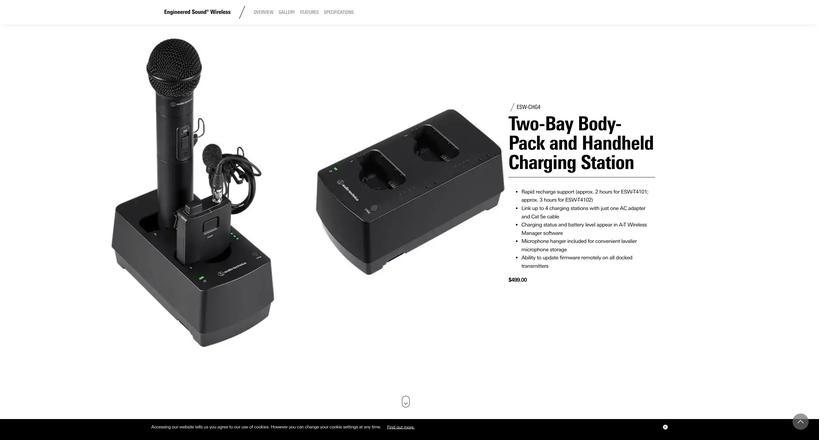 Task type: vqa. For each thing, say whether or not it's contained in the screenshot.
System
no



Task type: locate. For each thing, give the bounding box(es) containing it.
your
[[320, 425, 328, 430]]

and
[[521, 214, 530, 220], [558, 222, 567, 228]]

1 vertical spatial for
[[558, 197, 564, 203]]

cookies.
[[254, 425, 270, 430]]

1 horizontal spatial you
[[289, 425, 296, 430]]

1 horizontal spatial hours
[[599, 189, 612, 195]]

docked
[[616, 255, 632, 261]]

us
[[204, 425, 208, 430]]

stations
[[571, 205, 588, 211]]

you left can
[[289, 425, 296, 430]]

agree
[[217, 425, 228, 430]]

0 vertical spatial hours
[[599, 189, 612, 195]]

2 vertical spatial to
[[229, 425, 233, 430]]

t4101;
[[633, 189, 648, 195]]

0 horizontal spatial our
[[172, 425, 178, 430]]

to right agree
[[229, 425, 233, 430]]

0 horizontal spatial for
[[558, 197, 564, 203]]

of
[[249, 425, 253, 430]]

change
[[305, 425, 319, 430]]

more.
[[404, 425, 415, 430]]

t4102)
[[578, 197, 593, 203]]

1 horizontal spatial wireless
[[627, 222, 647, 228]]

0 horizontal spatial and
[[521, 214, 530, 220]]

charging
[[521, 222, 542, 228]]

3
[[540, 197, 542, 203]]

any
[[364, 425, 371, 430]]

2 horizontal spatial for
[[613, 189, 620, 195]]

can
[[297, 425, 304, 430]]

0 vertical spatial and
[[521, 214, 530, 220]]

1 horizontal spatial esw-
[[621, 189, 633, 195]]

1 vertical spatial wireless
[[627, 222, 647, 228]]

2
[[595, 189, 598, 195]]

you right us
[[209, 425, 216, 430]]

our
[[172, 425, 178, 430], [234, 425, 240, 430]]

arrow up image
[[798, 419, 804, 425]]

you
[[209, 425, 216, 430], [289, 425, 296, 430]]

microphone
[[521, 247, 549, 253]]

recharge
[[536, 189, 556, 195]]

out
[[396, 425, 403, 430]]

hours
[[599, 189, 612, 195], [544, 197, 556, 203]]

0 vertical spatial for
[[613, 189, 620, 195]]

esw- up ac
[[621, 189, 633, 195]]

for up the one
[[613, 189, 620, 195]]

1 vertical spatial hours
[[544, 197, 556, 203]]

and down link at the top right of page
[[521, 214, 530, 220]]

to
[[539, 205, 544, 211], [537, 255, 541, 261], [229, 425, 233, 430]]

esw-
[[621, 189, 633, 195], [565, 197, 578, 203]]

rapid
[[521, 189, 534, 195]]

just
[[601, 205, 609, 211]]

for
[[613, 189, 620, 195], [558, 197, 564, 203], [588, 238, 594, 244]]

up
[[532, 205, 538, 211]]

link
[[521, 205, 531, 211]]

lavalier
[[621, 238, 637, 244]]

to left 4
[[539, 205, 544, 211]]

wireless
[[210, 9, 231, 16], [627, 222, 647, 228]]

wireless right t
[[627, 222, 647, 228]]

engineered
[[164, 9, 190, 16]]

1 horizontal spatial and
[[558, 222, 567, 228]]

for up charging
[[558, 197, 564, 203]]

gallery
[[279, 9, 295, 15]]

wireless right sound®
[[210, 9, 231, 16]]

hours right the 2
[[599, 189, 612, 195]]

0 horizontal spatial you
[[209, 425, 216, 430]]

divider line image
[[236, 6, 249, 19]]

our left use
[[234, 425, 240, 430]]

appear
[[597, 222, 612, 228]]

settings
[[343, 425, 358, 430]]

0 vertical spatial wireless
[[210, 9, 231, 16]]

for right included
[[588, 238, 594, 244]]

1 vertical spatial esw-
[[565, 197, 578, 203]]

at
[[359, 425, 363, 430]]

esw- down 'support'
[[565, 197, 578, 203]]

and right status in the bottom of the page
[[558, 222, 567, 228]]

to down microphone at bottom
[[537, 255, 541, 261]]

on
[[602, 255, 608, 261]]

0 vertical spatial to
[[539, 205, 544, 211]]

our left website
[[172, 425, 178, 430]]

storage
[[550, 247, 567, 253]]

status
[[543, 222, 557, 228]]

0 horizontal spatial esw-
[[565, 197, 578, 203]]

ability
[[521, 255, 535, 261]]

2 you from the left
[[289, 425, 296, 430]]

hours up 4
[[544, 197, 556, 203]]

$499.00
[[509, 277, 527, 283]]

1 horizontal spatial our
[[234, 425, 240, 430]]

time.
[[372, 425, 381, 430]]

firmware
[[560, 255, 580, 261]]

2 vertical spatial for
[[588, 238, 594, 244]]



Task type: describe. For each thing, give the bounding box(es) containing it.
rapid recharge support (approx. 2 hours for esw-t4101; approx. 3 hours for esw-t4102) link up to 4 charging stations with just one ac adapter and cat 5e cable charging status and battery level appear in a-t wireless manager software microphone hanger included for convenient lavalier microphone storage ability to update firmware remotely on all docked transmitters
[[521, 189, 648, 269]]

all
[[610, 255, 614, 261]]

transmitters
[[521, 263, 548, 269]]

ac
[[620, 205, 627, 211]]

find out more. link
[[382, 422, 420, 432]]

a-
[[619, 222, 624, 228]]

t
[[624, 222, 626, 228]]

included
[[567, 238, 586, 244]]

engineered sound® wireless
[[164, 9, 231, 16]]

cookie
[[330, 425, 342, 430]]

1 our from the left
[[172, 425, 178, 430]]

specifications
[[324, 9, 354, 15]]

cable
[[547, 214, 559, 220]]

1 vertical spatial to
[[537, 255, 541, 261]]

0 vertical spatial esw-
[[621, 189, 633, 195]]

4
[[545, 205, 548, 211]]

(approx.
[[576, 189, 594, 195]]

accessing our website tells us you agree to our use of cookies. however you can change your cookie settings at any time.
[[151, 425, 382, 430]]

use
[[241, 425, 248, 430]]

1 horizontal spatial for
[[588, 238, 594, 244]]

cat
[[531, 214, 539, 220]]

convenient
[[595, 238, 620, 244]]

adapter
[[628, 205, 645, 211]]

accessing
[[151, 425, 171, 430]]

sound®
[[192, 9, 209, 16]]

2 our from the left
[[234, 425, 240, 430]]

overview
[[254, 9, 274, 15]]

website
[[179, 425, 194, 430]]

battery
[[568, 222, 584, 228]]

features
[[300, 9, 319, 15]]

1 vertical spatial and
[[558, 222, 567, 228]]

0 horizontal spatial hours
[[544, 197, 556, 203]]

however
[[271, 425, 288, 430]]

remotely
[[581, 255, 601, 261]]

in
[[614, 222, 618, 228]]

update
[[543, 255, 558, 261]]

tells
[[195, 425, 203, 430]]

microphone
[[521, 238, 549, 244]]

level
[[585, 222, 595, 228]]

one
[[610, 205, 619, 211]]

hanger
[[550, 238, 566, 244]]

approx.
[[521, 197, 538, 203]]

find
[[387, 425, 395, 430]]

1 you from the left
[[209, 425, 216, 430]]

software
[[543, 230, 563, 236]]

charging
[[549, 205, 569, 211]]

0 horizontal spatial wireless
[[210, 9, 231, 16]]

manager
[[521, 230, 542, 236]]

cross image
[[664, 426, 666, 429]]

with
[[590, 205, 599, 211]]

wireless inside rapid recharge support (approx. 2 hours for esw-t4101; approx. 3 hours for esw-t4102) link up to 4 charging stations with just one ac adapter and cat 5e cable charging status and battery level appear in a-t wireless manager software microphone hanger included for convenient lavalier microphone storage ability to update firmware remotely on all docked transmitters
[[627, 222, 647, 228]]

find out more.
[[387, 425, 415, 430]]

5e
[[540, 214, 546, 220]]

support
[[557, 189, 574, 195]]



